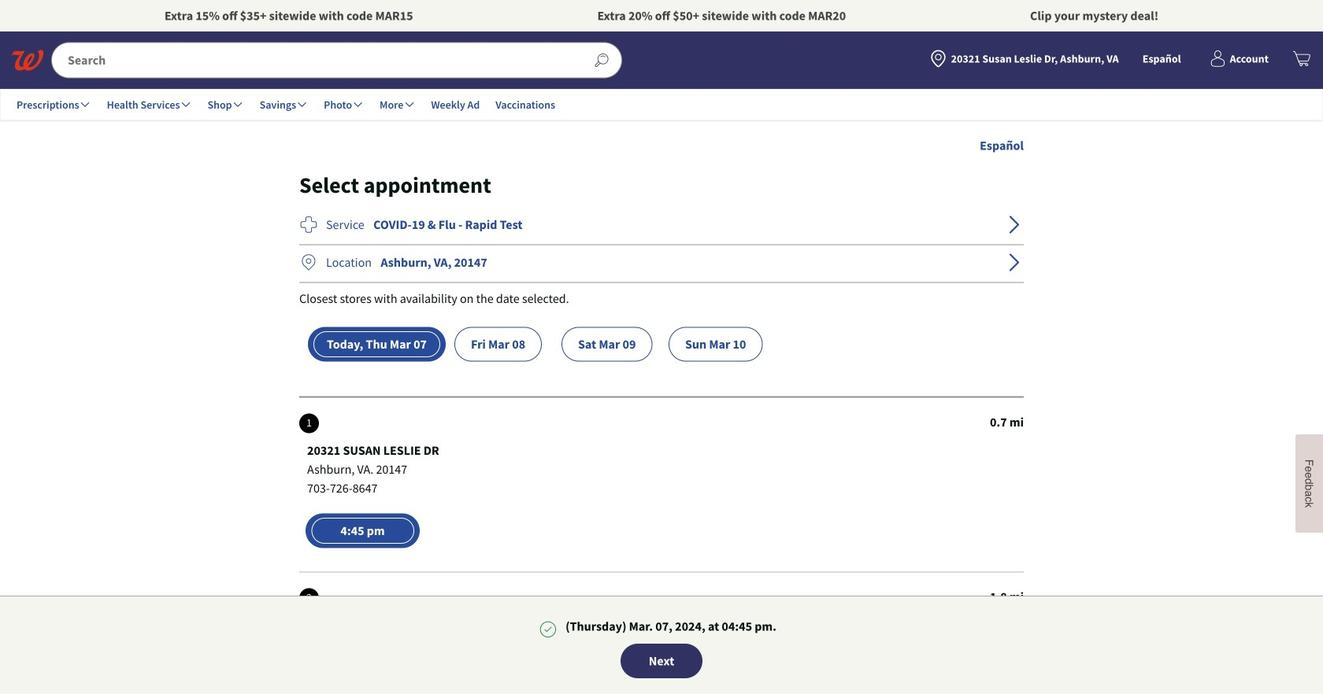 Task type: locate. For each thing, give the bounding box(es) containing it.
list item
[[306, 689, 420, 695], [425, 689, 539, 695]]

0 horizontal spatial list item
[[306, 689, 420, 695]]

group
[[306, 689, 539, 695]]

1 horizontal spatial list item
[[425, 689, 539, 695]]

list
[[299, 327, 944, 362], [306, 689, 539, 695]]

account. element
[[1230, 50, 1269, 67]]

Search by keyword or item number text field
[[52, 43, 594, 78]]

rx health image
[[290, 206, 327, 243]]

1 vertical spatial list
[[306, 689, 539, 695]]



Task type: describe. For each thing, give the bounding box(es) containing it.
1 list item from the left
[[306, 689, 420, 695]]

top navigation with the logo, search field, account and cart element
[[0, 32, 1323, 121]]

search image
[[586, 45, 617, 76]]

walgreens: trusted since 1901 image
[[12, 50, 43, 70]]

0 vertical spatial list
[[299, 327, 944, 362]]

2 list item from the left
[[425, 689, 539, 695]]



